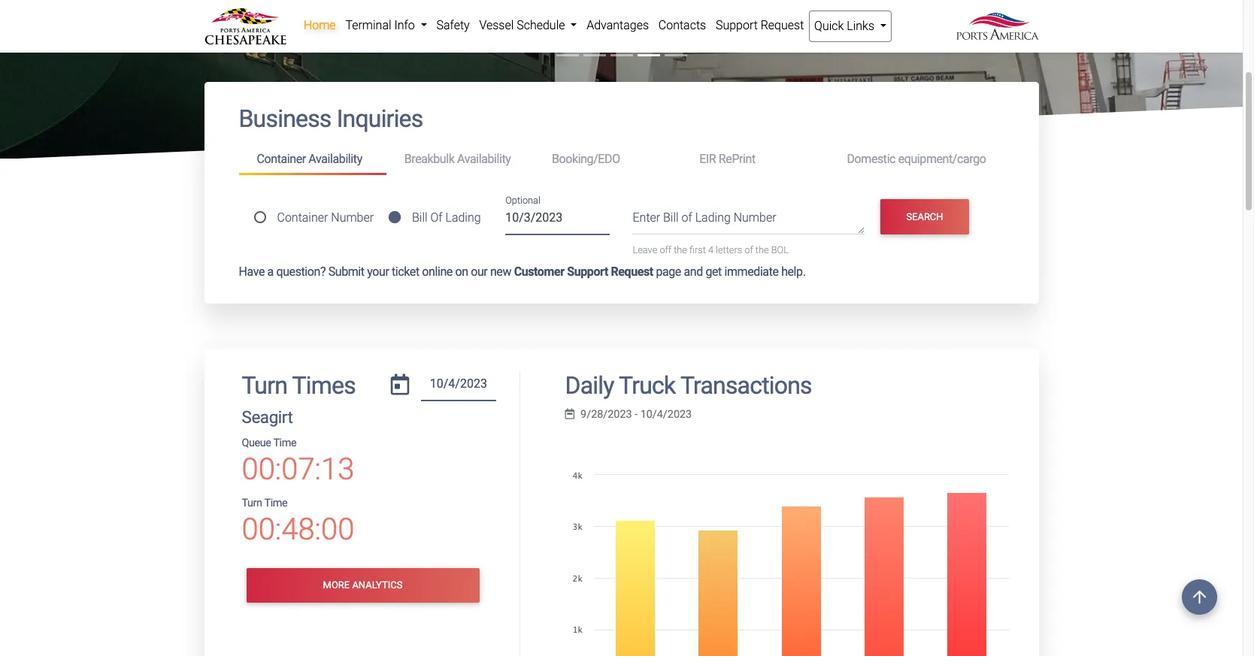 Task type: vqa. For each thing, say whether or not it's contained in the screenshot.
the leftmost Are
no



Task type: describe. For each thing, give the bounding box(es) containing it.
turn for turn time 00:48:00
[[242, 497, 262, 510]]

analytics
[[352, 580, 403, 591]]

home link
[[299, 11, 341, 41]]

links
[[847, 19, 874, 33]]

bill of lading
[[412, 210, 481, 224]]

2 the from the left
[[756, 244, 769, 256]]

transactions
[[680, 372, 812, 400]]

breakbulk
[[404, 152, 454, 166]]

advantages
[[587, 18, 649, 32]]

1 vertical spatial of
[[745, 244, 753, 256]]

safety image
[[0, 0, 1243, 325]]

business inquiries
[[239, 105, 423, 133]]

enter bill of lading number
[[633, 211, 776, 225]]

container availability link
[[239, 146, 386, 175]]

have a question? submit your ticket online on our new customer support request page and get immediate help.
[[239, 265, 806, 279]]

ticket
[[392, 265, 419, 279]]

search button
[[881, 200, 969, 234]]

times
[[292, 372, 356, 400]]

calendar week image
[[565, 409, 575, 420]]

page
[[656, 265, 681, 279]]

off
[[660, 244, 671, 256]]

breakbulk availability
[[404, 152, 511, 166]]

0 horizontal spatial bill
[[412, 210, 427, 224]]

0 horizontal spatial number
[[331, 210, 374, 224]]

schedule
[[517, 18, 565, 32]]

truck
[[619, 372, 676, 400]]

info
[[394, 18, 415, 32]]

domestic equipment/cargo link
[[829, 146, 1004, 173]]

more analytics
[[323, 580, 403, 591]]

support request
[[716, 18, 804, 32]]

Enter Bill of Lading Number text field
[[633, 209, 865, 235]]

of
[[430, 210, 443, 224]]

eir
[[699, 152, 716, 166]]

more
[[323, 580, 350, 591]]

and
[[684, 265, 703, 279]]

leave
[[633, 244, 657, 256]]

-
[[635, 408, 638, 421]]

safety
[[436, 18, 470, 32]]

1 horizontal spatial support
[[716, 18, 758, 32]]

eir reprint link
[[681, 146, 829, 173]]

a
[[267, 265, 274, 279]]

terminal info
[[345, 18, 418, 32]]

have
[[239, 265, 265, 279]]

1 horizontal spatial request
[[761, 18, 804, 32]]

queue
[[242, 437, 271, 449]]

contacts
[[658, 18, 706, 32]]

terminal
[[345, 18, 391, 32]]

safety link
[[432, 11, 474, 41]]

queue time 00:07:13
[[242, 437, 354, 487]]

terminal info link
[[341, 11, 432, 41]]

container for container number
[[277, 210, 328, 224]]

go to top image
[[1182, 580, 1217, 615]]

daily truck transactions
[[565, 372, 812, 400]]

online
[[422, 265, 453, 279]]

seagirt
[[242, 407, 293, 427]]

more analytics link
[[246, 568, 479, 603]]

eir reprint
[[699, 152, 756, 166]]

support request link
[[711, 11, 809, 41]]

your
[[367, 265, 389, 279]]

1 vertical spatial request
[[611, 265, 653, 279]]

submit
[[328, 265, 364, 279]]

vessel schedule link
[[474, 11, 582, 41]]

enter
[[633, 211, 660, 225]]

advantages link
[[582, 11, 654, 41]]



Task type: locate. For each thing, give the bounding box(es) containing it.
number
[[331, 210, 374, 224], [734, 211, 776, 225]]

customer support request link
[[514, 265, 653, 279]]

1 vertical spatial turn
[[242, 497, 262, 510]]

turn inside turn time 00:48:00
[[242, 497, 262, 510]]

breakbulk availability link
[[386, 146, 534, 173]]

main content
[[193, 82, 1050, 656]]

first
[[689, 244, 706, 256]]

question?
[[276, 265, 326, 279]]

the right off on the right top
[[674, 244, 687, 256]]

availability right breakbulk at left top
[[457, 152, 511, 166]]

leave off the first 4 letters of the bol
[[633, 244, 789, 256]]

domestic
[[847, 152, 896, 166]]

business
[[239, 105, 331, 133]]

time right queue
[[273, 437, 296, 449]]

1 the from the left
[[674, 244, 687, 256]]

our
[[471, 265, 488, 279]]

of
[[682, 211, 692, 225], [745, 244, 753, 256]]

request
[[761, 18, 804, 32], [611, 265, 653, 279]]

1 vertical spatial time
[[264, 497, 287, 510]]

container
[[257, 152, 306, 166], [277, 210, 328, 224]]

domestic equipment/cargo
[[847, 152, 986, 166]]

availability for breakbulk availability
[[457, 152, 511, 166]]

time inside queue time 00:07:13
[[273, 437, 296, 449]]

container for container availability
[[257, 152, 306, 166]]

support right customer
[[567, 265, 608, 279]]

0 horizontal spatial availability
[[309, 152, 362, 166]]

new
[[490, 265, 511, 279]]

turn time 00:48:00
[[242, 497, 354, 547]]

2 turn from the top
[[242, 497, 262, 510]]

container up the question?
[[277, 210, 328, 224]]

inquiries
[[337, 105, 423, 133]]

1 vertical spatial container
[[277, 210, 328, 224]]

availability down "business inquiries"
[[309, 152, 362, 166]]

10/4/2023
[[640, 408, 692, 421]]

get
[[706, 265, 722, 279]]

daily
[[565, 372, 614, 400]]

1 horizontal spatial the
[[756, 244, 769, 256]]

0 vertical spatial turn
[[242, 372, 287, 400]]

the left the bol
[[756, 244, 769, 256]]

1 horizontal spatial of
[[745, 244, 753, 256]]

support inside 'main content'
[[567, 265, 608, 279]]

lading up 4
[[695, 211, 731, 225]]

quick links
[[814, 19, 877, 33]]

optional
[[505, 195, 540, 206]]

0 vertical spatial support
[[716, 18, 758, 32]]

9/28/2023
[[581, 408, 632, 421]]

bol
[[771, 244, 789, 256]]

1 horizontal spatial bill
[[663, 211, 679, 225]]

of up first
[[682, 211, 692, 225]]

bill right enter
[[663, 211, 679, 225]]

container number
[[277, 210, 374, 224]]

9/28/2023 - 10/4/2023
[[581, 408, 692, 421]]

on
[[455, 265, 468, 279]]

search
[[906, 211, 943, 222]]

time
[[273, 437, 296, 449], [264, 497, 287, 510]]

0 horizontal spatial request
[[611, 265, 653, 279]]

time for 00:07:13
[[273, 437, 296, 449]]

bill left of
[[412, 210, 427, 224]]

Optional text field
[[505, 206, 610, 235]]

support right contacts at right
[[716, 18, 758, 32]]

00:48:00
[[242, 512, 354, 547]]

turn up seagirt at left bottom
[[242, 372, 287, 400]]

number up submit
[[331, 210, 374, 224]]

quick
[[814, 19, 844, 33]]

time for 00:48:00
[[264, 497, 287, 510]]

contacts link
[[654, 11, 711, 41]]

booking/edo
[[552, 152, 620, 166]]

turn up the 00:48:00
[[242, 497, 262, 510]]

0 horizontal spatial support
[[567, 265, 608, 279]]

bill
[[412, 210, 427, 224], [663, 211, 679, 225]]

1 turn from the top
[[242, 372, 287, 400]]

the
[[674, 244, 687, 256], [756, 244, 769, 256]]

0 vertical spatial time
[[273, 437, 296, 449]]

0 vertical spatial of
[[682, 211, 692, 225]]

vessel
[[479, 18, 514, 32]]

of right letters
[[745, 244, 753, 256]]

container availability
[[257, 152, 362, 166]]

home
[[304, 18, 336, 32]]

4
[[708, 244, 714, 256]]

1 horizontal spatial lading
[[695, 211, 731, 225]]

availability
[[309, 152, 362, 166], [457, 152, 511, 166]]

support
[[716, 18, 758, 32], [567, 265, 608, 279]]

1 horizontal spatial availability
[[457, 152, 511, 166]]

lading
[[445, 210, 481, 224], [695, 211, 731, 225]]

0 vertical spatial container
[[257, 152, 306, 166]]

None text field
[[421, 372, 496, 401]]

customer
[[514, 265, 564, 279]]

reprint
[[719, 152, 756, 166]]

letters
[[716, 244, 742, 256]]

time inside turn time 00:48:00
[[264, 497, 287, 510]]

1 availability from the left
[[309, 152, 362, 166]]

turn for turn times
[[242, 372, 287, 400]]

1 vertical spatial support
[[567, 265, 608, 279]]

container down business
[[257, 152, 306, 166]]

number up the bol
[[734, 211, 776, 225]]

lading right of
[[445, 210, 481, 224]]

0 horizontal spatial the
[[674, 244, 687, 256]]

vessel schedule
[[479, 18, 568, 32]]

2 availability from the left
[[457, 152, 511, 166]]

request down leave
[[611, 265, 653, 279]]

equipment/cargo
[[898, 152, 986, 166]]

quick links link
[[809, 11, 892, 42]]

calendar day image
[[391, 375, 409, 396]]

booking/edo link
[[534, 146, 681, 173]]

0 horizontal spatial of
[[682, 211, 692, 225]]

00:07:13
[[242, 452, 354, 487]]

request left the quick
[[761, 18, 804, 32]]

turn
[[242, 372, 287, 400], [242, 497, 262, 510]]

0 horizontal spatial lading
[[445, 210, 481, 224]]

0 vertical spatial request
[[761, 18, 804, 32]]

time up the 00:48:00
[[264, 497, 287, 510]]

main content containing 00:07:13
[[193, 82, 1050, 656]]

availability for container availability
[[309, 152, 362, 166]]

1 horizontal spatial number
[[734, 211, 776, 225]]

immediate
[[724, 265, 779, 279]]

turn times
[[242, 372, 356, 400]]

help.
[[781, 265, 806, 279]]



